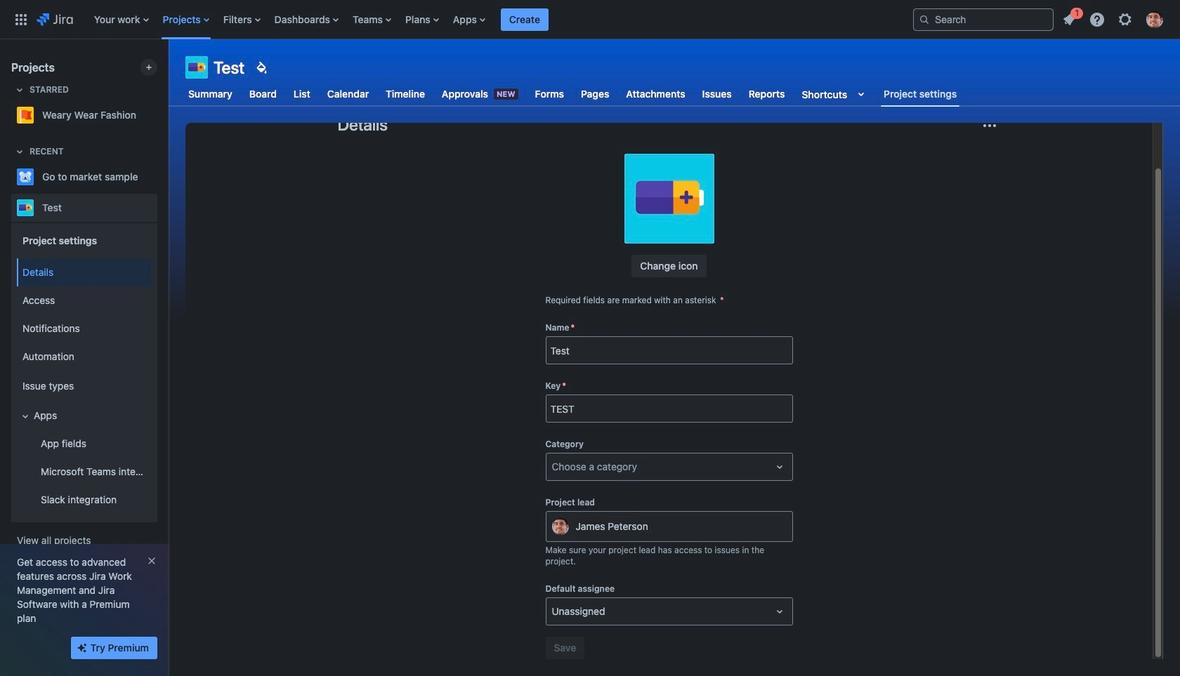 Task type: locate. For each thing, give the bounding box(es) containing it.
list
[[87, 0, 902, 39], [1057, 5, 1172, 32]]

1 group from the top
[[14, 222, 152, 523]]

1 vertical spatial add to starred image
[[153, 200, 170, 216]]

more image
[[981, 117, 998, 134]]

None search field
[[913, 8, 1054, 31]]

None text field
[[552, 460, 555, 474], [552, 605, 555, 619], [552, 460, 555, 474], [552, 605, 555, 619]]

project avatar image
[[624, 154, 714, 244]]

1 open image from the top
[[771, 459, 788, 476]]

2 add to starred image from the top
[[153, 200, 170, 216]]

help image
[[1089, 11, 1106, 28]]

group
[[14, 222, 152, 523], [14, 254, 152, 519]]

list item
[[501, 0, 549, 39], [1057, 5, 1084, 31]]

0 vertical spatial add to starred image
[[153, 169, 170, 186]]

tab list
[[177, 82, 968, 107]]

1 vertical spatial open image
[[771, 604, 788, 621]]

banner
[[0, 0, 1181, 39]]

0 vertical spatial open image
[[771, 459, 788, 476]]

create project image
[[143, 62, 155, 73]]

search image
[[919, 14, 930, 25]]

open image
[[771, 459, 788, 476], [771, 604, 788, 621]]

None field
[[546, 338, 792, 363], [546, 396, 792, 422], [546, 338, 792, 363], [546, 396, 792, 422]]

Search field
[[913, 8, 1054, 31]]

add to starred image
[[153, 169, 170, 186], [153, 200, 170, 216]]

jira image
[[37, 11, 73, 28], [37, 11, 73, 28]]

1 add to starred image from the top
[[153, 169, 170, 186]]



Task type: describe. For each thing, give the bounding box(es) containing it.
appswitcher icon image
[[13, 11, 30, 28]]

collapse starred projects image
[[11, 82, 28, 98]]

set project background image
[[253, 59, 270, 76]]

settings image
[[1117, 11, 1134, 28]]

notifications image
[[1061, 11, 1078, 28]]

2 open image from the top
[[771, 604, 788, 621]]

1 horizontal spatial list item
[[1057, 5, 1084, 31]]

expand image
[[17, 408, 34, 425]]

2 group from the top
[[14, 254, 152, 519]]

0 horizontal spatial list
[[87, 0, 902, 39]]

0 horizontal spatial list item
[[501, 0, 549, 39]]

collapse recent projects image
[[11, 143, 28, 160]]

sidebar navigation image
[[153, 56, 184, 84]]

your profile and settings image
[[1147, 11, 1164, 28]]

remove from starred image
[[153, 107, 170, 124]]

primary element
[[8, 0, 902, 39]]

1 horizontal spatial list
[[1057, 5, 1172, 32]]

close premium upgrade banner image
[[146, 556, 157, 567]]



Task type: vqa. For each thing, say whether or not it's contained in the screenshot.
Set project background 'icon'
yes



